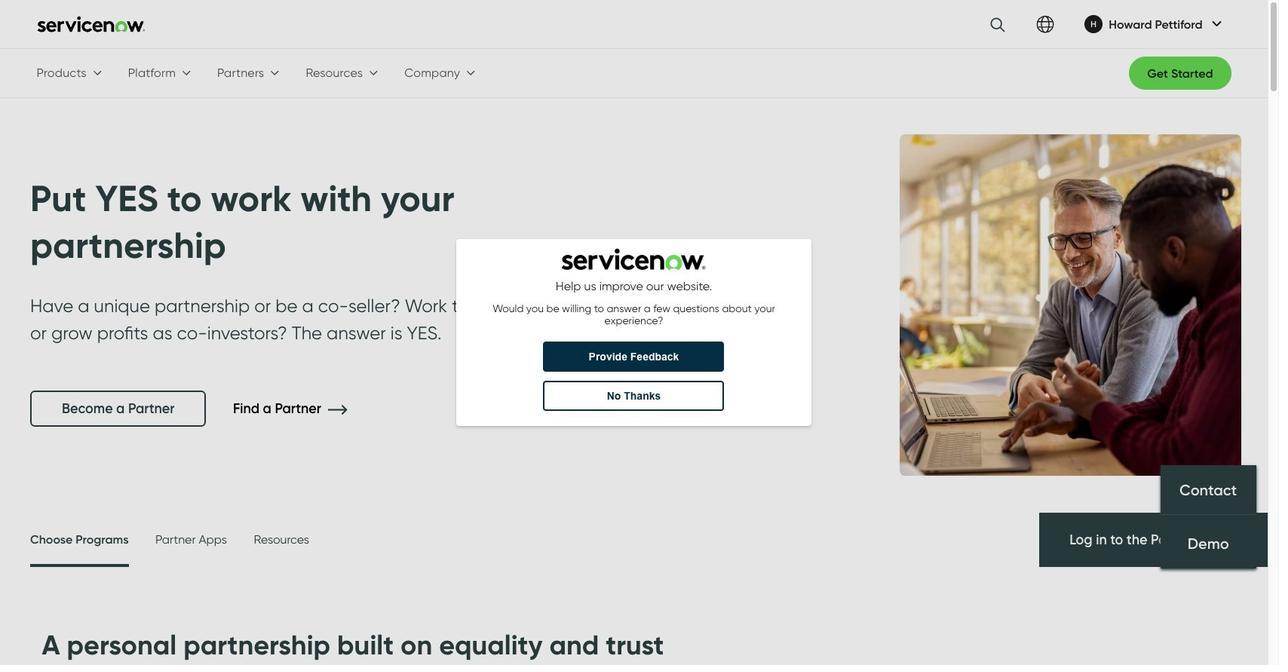 Task type: describe. For each thing, give the bounding box(es) containing it.
arc image
[[1212, 18, 1222, 30]]



Task type: locate. For each thing, give the bounding box(es) containing it.
dialog
[[457, 239, 812, 426]]

servicenow image
[[37, 15, 145, 33]]

servicenow logo image
[[562, 248, 706, 270]]

two women and a man sitting and having a nice conversation image
[[853, 98, 1268, 513]]



Task type: vqa. For each thing, say whether or not it's contained in the screenshot.
ServiceNow image
yes



